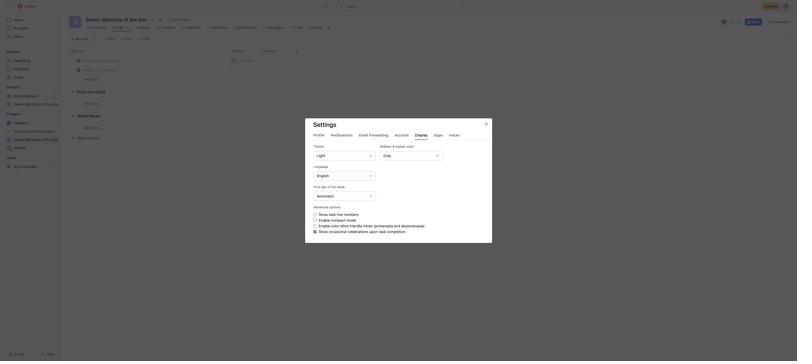 Task type: describe. For each thing, give the bounding box(es) containing it.
invite
[[15, 352, 24, 357]]

overview link
[[87, 25, 107, 30]]

task… for recruiting
[[91, 101, 101, 106]]

tb inside 'header untitled section' tree grid
[[232, 59, 236, 62]]

team button
[[0, 155, 15, 161]]

email forwarding
[[359, 133, 389, 137]]

Assign HQ locations text field
[[82, 67, 118, 73]]

team
[[6, 156, 15, 160]]

add task… button inside 'header untitled section' tree grid
[[83, 77, 101, 82]]

share
[[752, 20, 760, 24]]

reporting
[[14, 58, 30, 63]]

upgrade
[[765, 4, 778, 8]]

home
[[14, 18, 23, 22]]

post
[[77, 90, 86, 94]]

list image
[[72, 19, 78, 25]]

gray
[[383, 153, 391, 158]]

deuteranopia)
[[401, 224, 425, 228]]

add up task name
[[75, 37, 81, 41]]

notifications
[[331, 133, 353, 137]]

settings
[[313, 121, 336, 128]]

task for show
[[329, 212, 336, 217]]

world news button
[[77, 111, 100, 121]]

recruiting top pirates cell
[[63, 56, 229, 65]]

seven for seven warlords of the sea link inside starred element
[[14, 102, 24, 107]]

email forwarding button
[[359, 133, 389, 140]]

advanced
[[313, 205, 328, 209]]

warlords for first seven warlords of the sea link from the bottom of the page
[[25, 137, 40, 142]]

first
[[313, 185, 320, 189]]

post recruiting
[[77, 90, 105, 94]]

insights element
[[0, 47, 62, 83]]

show occasional celebrations upon task completion
[[319, 230, 405, 234]]

projects
[[6, 112, 20, 116]]

add for add task… button within the 'header untitled section' tree grid
[[83, 77, 90, 82]]

inbox link
[[3, 32, 59, 41]]

calendar link
[[181, 25, 201, 30]]

add section button
[[69, 134, 102, 143]]

plan
[[55, 129, 62, 134]]

collapse task list for this section image for world news
[[70, 114, 75, 118]]

date
[[269, 49, 275, 53]]

(protanopia
[[374, 224, 393, 228]]

1 vertical spatial color
[[331, 224, 339, 228]]

first day of the week
[[313, 185, 345, 189]]

my for my tasks link
[[14, 26, 19, 30]]

workspace for "my workspace" link in the teams element
[[20, 164, 38, 169]]

gantt
[[313, 25, 323, 30]]

display
[[415, 133, 428, 137]]

automatic
[[317, 194, 334, 198]]

share button
[[745, 18, 762, 26]]

header untitled section tree grid
[[63, 56, 797, 84]]

2 vertical spatial the
[[331, 185, 336, 189]]

insights button
[[0, 49, 20, 55]]

files link
[[291, 25, 303, 30]]

english
[[317, 174, 329, 178]]

of inside starred element
[[41, 102, 44, 107]]

seven for first seven warlords of the sea link from the bottom of the page
[[14, 137, 24, 142]]

display button
[[415, 133, 428, 140]]

tb button
[[721, 19, 727, 25]]

dashboard link
[[234, 25, 257, 30]]

email
[[359, 133, 368, 137]]

remove from starred image
[[158, 17, 162, 22]]

Enable color blind friendly mode (protanopia and deuteranopia) checkbox
[[313, 225, 317, 228]]

close image
[[484, 122, 489, 126]]

messages link
[[263, 25, 284, 30]]

celebrations
[[348, 230, 368, 234]]

completed image for recruiting top pirates text field
[[76, 58, 82, 64]]

add task… inside 'header untitled section' tree grid
[[83, 77, 101, 82]]

timeline link
[[156, 25, 175, 30]]

2 vertical spatial of
[[327, 185, 330, 189]]

1 vertical spatial mode
[[363, 224, 373, 228]]

the for first seven warlords of the sea link from the bottom of the page
[[45, 137, 51, 142]]

insights
[[6, 50, 20, 54]]

upon
[[369, 230, 378, 234]]

of inside projects element
[[41, 137, 44, 142]]

due
[[262, 49, 268, 53]]

Enable compact mode checkbox
[[313, 219, 317, 222]]

functional
[[25, 129, 41, 134]]

add task… row for post recruiting
[[63, 98, 797, 108]]

gray button
[[380, 151, 442, 160]]

friendly
[[350, 224, 362, 228]]

row containing tb
[[63, 56, 797, 65]]

files
[[295, 25, 303, 30]]

add task… button for recruiting
[[83, 101, 101, 106]]

task
[[70, 49, 77, 53]]

cross-functional project plan
[[14, 129, 62, 134]]

sidebar & topbar color
[[380, 145, 414, 148]]

add task… button for news
[[83, 125, 101, 131]]

teams element
[[0, 153, 62, 172]]

talkback
[[14, 121, 28, 125]]

add task button
[[69, 35, 91, 43]]

portfolios link
[[3, 65, 59, 73]]

day
[[321, 185, 326, 189]]

assign hq locations cell
[[63, 65, 229, 75]]

invite button
[[5, 350, 27, 359]]

add left section
[[77, 136, 85, 141]]

show task row numbers
[[319, 212, 359, 217]]

project
[[42, 129, 54, 134]]

home link
[[3, 16, 59, 24]]

enable for enable color blind friendly mode (protanopia and deuteranopia)
[[319, 224, 330, 228]]

add for add task… button associated with news
[[83, 125, 90, 130]]

global element
[[0, 13, 62, 44]]

workspace for first "my workspace" link
[[20, 94, 38, 98]]

task name
[[70, 49, 86, 53]]

the for seven warlords of the sea link inside starred element
[[45, 102, 51, 107]]

Completed checkbox
[[76, 67, 82, 73]]

english button
[[313, 171, 376, 181]]

2 seven warlords of the sea link from the top
[[3, 136, 59, 144]]



Task type: vqa. For each thing, say whether or not it's contained in the screenshot.
first task… from the top
yes



Task type: locate. For each thing, give the bounding box(es) containing it.
seven inside starred element
[[14, 102, 24, 107]]

my workspace inside starred element
[[14, 94, 38, 98]]

seven warlords of the sea link inside starred element
[[3, 100, 59, 109]]

show right show occasional celebrations upon task completion option
[[319, 230, 328, 234]]

0 vertical spatial task
[[82, 37, 88, 41]]

seven warlords of the sea link up talkback link
[[3, 100, 59, 109]]

completed image up completed option
[[76, 58, 82, 64]]

my workspace link inside the teams element
[[3, 163, 59, 171]]

assignee
[[231, 49, 245, 53]]

2 my from the top
[[14, 94, 19, 98]]

1 my workspace link from the top
[[3, 92, 59, 100]]

3 add task… from the top
[[83, 125, 101, 130]]

show down advanced
[[319, 212, 328, 217]]

0 vertical spatial add task…
[[83, 77, 101, 82]]

collapse task list for this section image for post recruiting
[[70, 90, 75, 94]]

goals
[[14, 75, 23, 80]]

task… inside 'header untitled section' tree grid
[[91, 77, 101, 82]]

upgrade button
[[763, 3, 780, 10]]

1 sea from the top
[[51, 102, 58, 107]]

add task… button down post recruiting button
[[83, 101, 101, 106]]

the up talkback link
[[45, 102, 51, 107]]

task for add
[[82, 37, 88, 41]]

add down post recruiting button
[[83, 101, 90, 106]]

my tasks link
[[3, 24, 59, 32]]

color down enable compact mode
[[331, 224, 339, 228]]

Completed checkbox
[[76, 58, 82, 64]]

enable right enable color blind friendly mode (protanopia and deuteranopia) checkbox
[[319, 224, 330, 228]]

projects element
[[0, 110, 62, 153]]

tasks
[[20, 26, 28, 30]]

0 vertical spatial my workspace link
[[3, 92, 59, 100]]

hacks button
[[449, 133, 460, 140]]

my workspace for "my workspace" link in the teams element
[[14, 164, 38, 169]]

add up add section button
[[83, 125, 90, 130]]

light
[[317, 153, 325, 158]]

1 vertical spatial add task… button
[[83, 101, 101, 106]]

my tasks
[[14, 26, 28, 30]]

3 add task… button from the top
[[83, 125, 101, 131]]

1 horizontal spatial tb
[[722, 20, 726, 24]]

goals link
[[3, 73, 59, 82]]

1 my from the top
[[14, 26, 19, 30]]

1 completed image from the top
[[76, 58, 82, 64]]

workspace inside the teams element
[[20, 164, 38, 169]]

theme
[[313, 145, 324, 148]]

options
[[329, 205, 340, 209]]

0 horizontal spatial task
[[82, 37, 88, 41]]

due date
[[262, 49, 275, 53]]

seven warlords of the sea down cross-functional project plan
[[14, 137, 58, 142]]

1 vertical spatial task…
[[91, 101, 101, 106]]

enable for enable compact mode
[[319, 218, 330, 223]]

add task… up section
[[83, 125, 101, 130]]

advanced options
[[313, 205, 340, 209]]

1 my workspace from the top
[[14, 94, 38, 98]]

2 my workspace link from the top
[[3, 163, 59, 171]]

hide sidebar image
[[7, 4, 11, 8]]

sidebar
[[380, 145, 392, 148]]

add task… down post recruiting button
[[83, 101, 101, 106]]

add up post recruiting button
[[83, 77, 90, 82]]

completed image
[[76, 58, 82, 64], [76, 67, 82, 73]]

sea
[[51, 102, 58, 107], [51, 137, 58, 142]]

seven warlords of the sea for seven warlords of the sea link inside starred element
[[14, 102, 58, 107]]

1 add task… button from the top
[[83, 77, 101, 82]]

1 collapse task list for this section image from the top
[[70, 90, 75, 94]]

0 vertical spatial my workspace
[[14, 94, 38, 98]]

gantt link
[[309, 25, 323, 30]]

of up talkback link
[[41, 102, 44, 107]]

add task… down assign hq locations 'text box'
[[83, 77, 101, 82]]

sea inside starred element
[[51, 102, 58, 107]]

1 enable from the top
[[319, 218, 330, 223]]

0 horizontal spatial mode
[[347, 218, 356, 223]]

apps button
[[434, 133, 443, 140]]

inbox
[[14, 34, 23, 39]]

task… down recruiting
[[91, 101, 101, 106]]

2 sea from the top
[[51, 137, 58, 142]]

collapse task list for this section image left post
[[70, 90, 75, 94]]

numbers
[[344, 212, 359, 217]]

1 vertical spatial seven
[[14, 137, 24, 142]]

color up gray dropdown button
[[406, 145, 414, 148]]

0 vertical spatial tb
[[722, 20, 726, 24]]

week
[[337, 185, 345, 189]]

1 horizontal spatial mode
[[363, 224, 373, 228]]

2 vertical spatial add task… row
[[63, 123, 797, 133]]

the left week
[[331, 185, 336, 189]]

warlords inside projects element
[[25, 137, 40, 142]]

1 vertical spatial show
[[319, 230, 328, 234]]

tb
[[722, 20, 726, 24], [232, 59, 236, 62]]

row
[[63, 46, 797, 56], [69, 56, 791, 56], [63, 56, 797, 65], [63, 65, 797, 75]]

reporting link
[[3, 57, 59, 65]]

my down team
[[14, 164, 19, 169]]

0 vertical spatial workspace
[[20, 94, 38, 98]]

2 vertical spatial add task…
[[83, 125, 101, 130]]

0 vertical spatial mode
[[347, 218, 356, 223]]

add task… button up section
[[83, 125, 101, 131]]

my workspace inside the teams element
[[14, 164, 38, 169]]

add task… row for world news
[[63, 123, 797, 133]]

seven down cross- at the left top of the page
[[14, 137, 24, 142]]

Show occasional celebrations upon task completion checkbox
[[313, 230, 317, 233]]

task up name at the top left of the page
[[82, 37, 88, 41]]

seven up projects
[[14, 102, 24, 107]]

0 horizontal spatial color
[[331, 224, 339, 228]]

0 vertical spatial completed image
[[76, 58, 82, 64]]

warlords for seven warlords of the sea link inside starred element
[[25, 102, 40, 107]]

seven warlords of the sea inside projects element
[[14, 137, 58, 142]]

board link
[[136, 25, 150, 30]]

Recruiting top Pirates text field
[[82, 58, 121, 63]]

my workspace
[[14, 94, 38, 98], [14, 164, 38, 169]]

2 task… from the top
[[91, 101, 101, 106]]

task inside button
[[82, 37, 88, 41]]

my workspace link down amjad link
[[3, 163, 59, 171]]

mode up upon
[[363, 224, 373, 228]]

warlords down the cross-functional project plan link
[[25, 137, 40, 142]]

task left row
[[329, 212, 336, 217]]

completed image down completed checkbox
[[76, 67, 82, 73]]

mode down numbers
[[347, 218, 356, 223]]

the down project
[[45, 137, 51, 142]]

workspace down amjad link
[[20, 164, 38, 169]]

my left tasks
[[14, 26, 19, 30]]

warlords
[[25, 102, 40, 107], [25, 137, 40, 142]]

0 vertical spatial add task… row
[[63, 75, 797, 84]]

2 collapse task list for this section image from the top
[[70, 114, 75, 118]]

seven warlords of the sea link down functional
[[3, 136, 59, 144]]

portfolios
[[14, 67, 30, 71]]

my for first "my workspace" link
[[14, 94, 19, 98]]

profile
[[313, 133, 325, 137]]

3 my from the top
[[14, 164, 19, 169]]

language
[[313, 165, 328, 169]]

1 vertical spatial my
[[14, 94, 19, 98]]

overview
[[91, 25, 107, 30]]

1 seven warlords of the sea from the top
[[14, 102, 58, 107]]

my inside starred element
[[14, 94, 19, 98]]

1 vertical spatial seven warlords of the sea link
[[3, 136, 59, 144]]

tyler
[[239, 59, 246, 62]]

1 vertical spatial enable
[[319, 224, 330, 228]]

my inside global element
[[14, 26, 19, 30]]

workspace inside starred element
[[20, 94, 38, 98]]

talkback link
[[3, 119, 59, 127]]

1 vertical spatial tb
[[232, 59, 236, 62]]

3 add task… row from the top
[[63, 123, 797, 133]]

2 add task… button from the top
[[83, 101, 101, 106]]

enable right enable compact mode checkbox
[[319, 218, 330, 223]]

row containing task name
[[63, 46, 797, 56]]

0 vertical spatial seven
[[14, 102, 24, 107]]

2 horizontal spatial task
[[379, 230, 386, 234]]

1 vertical spatial warlords
[[25, 137, 40, 142]]

black
[[247, 59, 255, 62]]

my down starred
[[14, 94, 19, 98]]

starred button
[[0, 85, 19, 90]]

1 vertical spatial task
[[329, 212, 336, 217]]

1 horizontal spatial color
[[406, 145, 414, 148]]

occasional
[[329, 230, 347, 234]]

of down cross-functional project plan
[[41, 137, 44, 142]]

compact
[[331, 218, 346, 223]]

3 task… from the top
[[91, 125, 101, 130]]

0 vertical spatial add task… button
[[83, 77, 101, 82]]

2 completed image from the top
[[76, 67, 82, 73]]

1 vertical spatial sea
[[51, 137, 58, 142]]

completed image inside 'assign hq locations' cell
[[76, 67, 82, 73]]

1 seven from the top
[[14, 102, 24, 107]]

task… down assign hq locations 'text box'
[[91, 77, 101, 82]]

1 add task… row from the top
[[63, 75, 797, 84]]

cross-
[[14, 129, 25, 134]]

warlords up talkback link
[[25, 102, 40, 107]]

seven warlords of the sea for first seven warlords of the sea link from the bottom of the page
[[14, 137, 58, 142]]

2 vertical spatial add task… button
[[83, 125, 101, 131]]

list link
[[113, 25, 123, 30]]

blind
[[340, 224, 349, 228]]

1 vertical spatial add task… row
[[63, 98, 797, 108]]

my workspace for first "my workspace" link
[[14, 94, 38, 98]]

2 vertical spatial task
[[379, 230, 386, 234]]

add task… for news
[[83, 125, 101, 130]]

None text field
[[84, 15, 148, 24]]

sea inside projects element
[[51, 137, 58, 142]]

tb inside button
[[722, 20, 726, 24]]

my workspace link down goals link
[[3, 92, 59, 100]]

my for "my workspace" link in the teams element
[[14, 164, 19, 169]]

1 vertical spatial workspace
[[20, 164, 38, 169]]

recruiting
[[87, 90, 105, 94]]

seven inside projects element
[[14, 137, 24, 142]]

1 add task… from the top
[[83, 77, 101, 82]]

completed image inside recruiting top pirates cell
[[76, 58, 82, 64]]

topbar
[[396, 145, 405, 148]]

automatic button
[[313, 192, 376, 201]]

show for show task row numbers
[[319, 212, 328, 217]]

timeline
[[161, 25, 175, 30]]

1 vertical spatial of
[[41, 137, 44, 142]]

0 vertical spatial sea
[[51, 102, 58, 107]]

row
[[337, 212, 343, 217]]

2 workspace from the top
[[20, 164, 38, 169]]

calendar
[[185, 25, 201, 30]]

world news
[[77, 114, 100, 118]]

my workspace down starred
[[14, 94, 38, 98]]

board
[[140, 25, 150, 30]]

2 my workspace from the top
[[14, 164, 38, 169]]

2 show from the top
[[319, 230, 328, 234]]

task… for news
[[91, 125, 101, 130]]

0 vertical spatial my
[[14, 26, 19, 30]]

the inside starred element
[[45, 102, 51, 107]]

1 workspace from the top
[[20, 94, 38, 98]]

0 vertical spatial show
[[319, 212, 328, 217]]

projects button
[[0, 112, 20, 117]]

collapse task list for this section image
[[70, 90, 75, 94], [70, 114, 75, 118]]

2 add task… from the top
[[83, 101, 101, 106]]

1 vertical spatial completed image
[[76, 67, 82, 73]]

add for add task… button corresponding to recruiting
[[83, 101, 90, 106]]

1 horizontal spatial task
[[329, 212, 336, 217]]

starred element
[[0, 83, 62, 110]]

task down the "(protanopia"
[[379, 230, 386, 234]]

2 enable from the top
[[319, 224, 330, 228]]

task… up section
[[91, 125, 101, 130]]

add task… button
[[83, 77, 101, 82], [83, 101, 101, 106], [83, 125, 101, 131]]

0 vertical spatial of
[[41, 102, 44, 107]]

2 add task… row from the top
[[63, 98, 797, 108]]

Show task row numbers checkbox
[[313, 213, 317, 216]]

2 vertical spatial my
[[14, 164, 19, 169]]

2 vertical spatial task…
[[91, 125, 101, 130]]

of right day
[[327, 185, 330, 189]]

and
[[394, 224, 400, 228]]

warlords inside starred element
[[25, 102, 40, 107]]

show for show occasional celebrations upon task completion
[[319, 230, 328, 234]]

list
[[117, 25, 123, 30]]

notifications button
[[331, 133, 353, 140]]

enable color blind friendly mode (protanopia and deuteranopia)
[[319, 224, 425, 228]]

dashboard
[[238, 25, 257, 30]]

0 vertical spatial seven warlords of the sea link
[[3, 100, 59, 109]]

1 vertical spatial my workspace
[[14, 164, 38, 169]]

mode
[[347, 218, 356, 223], [363, 224, 373, 228]]

1 task… from the top
[[91, 77, 101, 82]]

task
[[82, 37, 88, 41], [329, 212, 336, 217], [379, 230, 386, 234]]

add task… button down assign hq locations 'text box'
[[83, 77, 101, 82]]

2 seven from the top
[[14, 137, 24, 142]]

add section
[[77, 136, 100, 141]]

collapse task list for this section image left world
[[70, 114, 75, 118]]

add task… row
[[63, 75, 797, 84], [63, 98, 797, 108], [63, 123, 797, 133]]

completed image for assign hq locations 'text box'
[[76, 67, 82, 73]]

0 vertical spatial warlords
[[25, 102, 40, 107]]

workspace down goals link
[[20, 94, 38, 98]]

1 show from the top
[[319, 212, 328, 217]]

seven warlords of the sea up talkback link
[[14, 102, 58, 107]]

the inside projects element
[[45, 137, 51, 142]]

workflow
[[211, 25, 227, 30]]

cross-functional project plan link
[[3, 127, 62, 136]]

light button
[[313, 151, 376, 160]]

1 vertical spatial seven warlords of the sea
[[14, 137, 58, 142]]

1 vertical spatial add task…
[[83, 101, 101, 106]]

1 warlords from the top
[[25, 102, 40, 107]]

hacks
[[449, 133, 460, 137]]

2 warlords from the top
[[25, 137, 40, 142]]

0 vertical spatial seven warlords of the sea
[[14, 102, 58, 107]]

0 vertical spatial collapse task list for this section image
[[70, 90, 75, 94]]

1 vertical spatial the
[[45, 137, 51, 142]]

0 horizontal spatial tb
[[232, 59, 236, 62]]

show
[[319, 212, 328, 217], [319, 230, 328, 234]]

profile button
[[313, 133, 325, 140]]

0 vertical spatial task…
[[91, 77, 101, 82]]

&
[[392, 145, 395, 148]]

enable
[[319, 218, 330, 223], [319, 224, 330, 228]]

0 vertical spatial the
[[45, 102, 51, 107]]

tyler black
[[239, 59, 255, 62]]

2 seven warlords of the sea from the top
[[14, 137, 58, 142]]

amjad
[[14, 146, 26, 150]]

news
[[90, 114, 100, 118]]

name
[[77, 49, 86, 53]]

0 vertical spatial color
[[406, 145, 414, 148]]

1 seven warlords of the sea link from the top
[[3, 100, 59, 109]]

my workspace down team
[[14, 164, 38, 169]]

add task… for recruiting
[[83, 101, 101, 106]]

add task
[[75, 37, 88, 41]]

1 vertical spatial my workspace link
[[3, 163, 59, 171]]

my inside the teams element
[[14, 164, 19, 169]]

seven warlords of the sea inside starred element
[[14, 102, 58, 107]]

amjad link
[[3, 144, 59, 152]]

1 vertical spatial collapse task list for this section image
[[70, 114, 75, 118]]

add inside 'header untitled section' tree grid
[[83, 77, 90, 82]]

0 vertical spatial enable
[[319, 218, 330, 223]]



